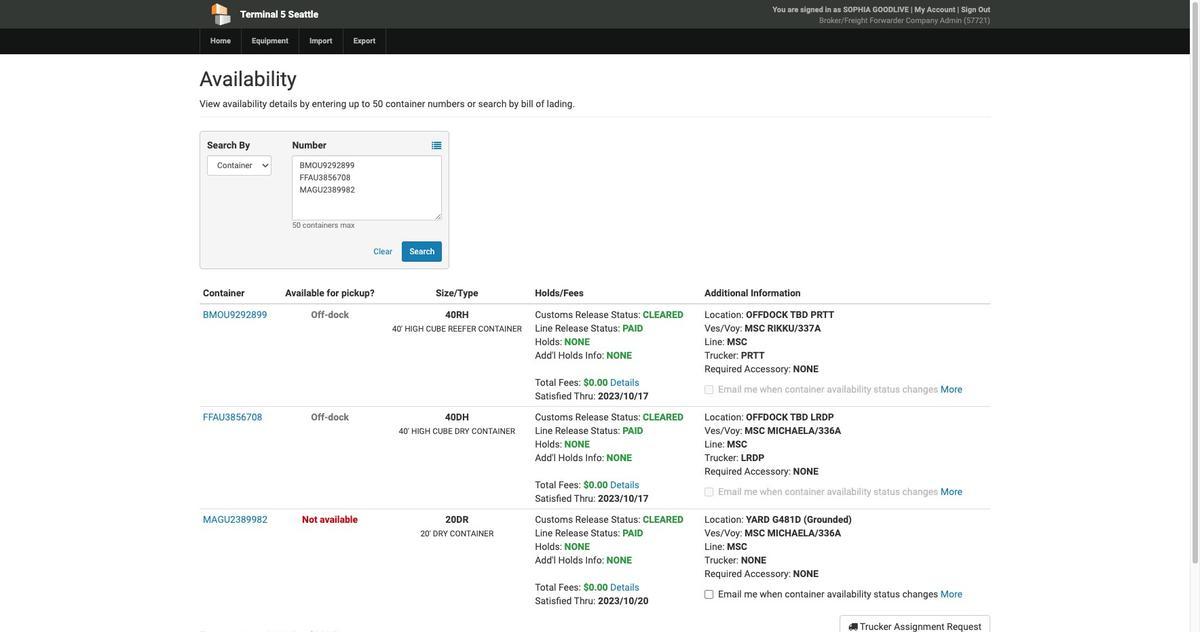 Task type: locate. For each thing, give the bounding box(es) containing it.
0 vertical spatial thru:
[[574, 391, 596, 402]]

information
[[751, 288, 801, 299]]

1 paid from the top
[[623, 323, 643, 334]]

offdock
[[746, 310, 788, 320], [746, 412, 788, 423]]

2 when from the top
[[760, 487, 783, 498]]

1 total from the top
[[535, 378, 556, 388]]

container
[[386, 98, 425, 109], [785, 384, 825, 395], [785, 487, 825, 498], [785, 589, 825, 600]]

more link for location : yard g481d (grounded) ves/voy: msc michaela/336a line: msc trucker: none required accessory : none
[[941, 589, 963, 600]]

0 vertical spatial location
[[705, 310, 742, 320]]

1 offdock from the top
[[746, 310, 788, 320]]

details link for location : offdock tbd lrdp ves/voy: msc michaela/336a line: msc trucker: lrdp required accessory : none
[[610, 480, 640, 491]]

offdock for rikku/337a
[[746, 310, 788, 320]]

40' for 40rh
[[392, 325, 403, 334]]

customs for 20dr
[[535, 515, 573, 526]]

1 horizontal spatial by
[[509, 98, 519, 109]]

1 line: from the top
[[705, 337, 725, 348]]

0 vertical spatial details link
[[610, 378, 640, 388]]

0 vertical spatial high
[[405, 325, 424, 334]]

cube inside 40rh 40' high cube reefer container
[[426, 325, 446, 334]]

broker/freight
[[820, 16, 868, 25]]

0 vertical spatial dry
[[455, 427, 470, 437]]

required for location : offdock tbd prtt ves/voy: msc rikku/337a line: msc trucker: prtt required accessory : none
[[705, 364, 742, 375]]

0 vertical spatial required
[[705, 364, 742, 375]]

1 vertical spatial when
[[760, 487, 783, 498]]

status
[[874, 384, 900, 395], [874, 487, 900, 498], [874, 589, 900, 600]]

0 vertical spatial customs release status : cleared line release status : paid holds: none add'l holds info: none
[[535, 310, 684, 361]]

tbd inside location : offdock tbd prtt ves/voy: msc rikku/337a line: msc trucker: prtt required accessory : none
[[790, 310, 808, 320]]

2 add'l from the top
[[535, 453, 556, 464]]

1 add'l from the top
[[535, 350, 556, 361]]

1 thru: from the top
[[574, 391, 596, 402]]

ves/voy: inside location : offdock tbd prtt ves/voy: msc rikku/337a line: msc trucker: prtt required accessory : none
[[705, 323, 743, 334]]

availability
[[223, 98, 267, 109], [827, 384, 872, 395], [827, 487, 872, 498], [827, 589, 872, 600]]

2 vertical spatial container
[[450, 530, 494, 539]]

off- for bmou9292899
[[311, 310, 328, 320]]

0 horizontal spatial prtt
[[741, 350, 765, 361]]

of
[[536, 98, 545, 109]]

yard
[[746, 515, 770, 526]]

1 horizontal spatial dry
[[455, 427, 470, 437]]

1 vertical spatial off-
[[311, 412, 328, 423]]

satisfied for 40rh
[[535, 391, 572, 402]]

3 ves/voy: from the top
[[705, 528, 743, 539]]

container inside 40dh 40' high cube dry container
[[472, 427, 515, 437]]

line for 20dr
[[535, 528, 553, 539]]

more
[[941, 384, 963, 395], [941, 487, 963, 498], [941, 589, 963, 600]]

2 paid from the top
[[623, 426, 643, 437]]

info: for location : yard g481d (grounded) ves/voy: msc michaela/336a line: msc trucker: none required accessory : none
[[585, 555, 604, 566]]

1 satisfied from the top
[[535, 391, 572, 402]]

0 vertical spatial dock
[[328, 310, 349, 320]]

0 vertical spatial email
[[718, 384, 742, 395]]

1 vertical spatial container
[[472, 427, 515, 437]]

containers
[[303, 221, 338, 230]]

me down "location : yard g481d (grounded) ves/voy: msc michaela/336a line: msc trucker: none required accessory : none"
[[744, 589, 758, 600]]

total for 40dh
[[535, 480, 556, 491]]

2 vertical spatial required
[[705, 569, 742, 580]]

terminal 5 seattle link
[[200, 0, 517, 29]]

search for search by
[[207, 140, 237, 151]]

customs release status : cleared line release status : paid holds: none add'l holds info: none for location : yard g481d (grounded) ves/voy: msc michaela/336a line: msc trucker: none required accessory : none
[[535, 515, 684, 566]]

required inside "location : yard g481d (grounded) ves/voy: msc michaela/336a line: msc trucker: none required accessory : none"
[[705, 569, 742, 580]]

by
[[300, 98, 310, 109], [509, 98, 519, 109]]

holds
[[558, 350, 583, 361], [558, 453, 583, 464], [558, 555, 583, 566]]

$0.00 inside total fees: $0.00 details satisfied thru: 2023/10/20
[[584, 583, 608, 593]]

2 me from the top
[[744, 487, 758, 498]]

2 location from the top
[[705, 412, 742, 423]]

info: for location : offdock tbd lrdp ves/voy: msc michaela/336a line: msc trucker: lrdp required accessory : none
[[585, 453, 604, 464]]

0 vertical spatial accessory
[[745, 364, 789, 375]]

total inside total fees: $0.00 details satisfied thru: 2023/10/20
[[535, 583, 556, 593]]

offdock for michaela/336a
[[746, 412, 788, 423]]

1 vertical spatial customs release status : cleared line release status : paid holds: none add'l holds info: none
[[535, 412, 684, 464]]

by right details
[[300, 98, 310, 109]]

(grounded)
[[804, 515, 852, 526]]

when down "location : yard g481d (grounded) ves/voy: msc michaela/336a line: msc trucker: none required accessory : none"
[[760, 589, 783, 600]]

2 $0.00 from the top
[[584, 480, 608, 491]]

1 more from the top
[[941, 384, 963, 395]]

line: inside location : offdock tbd prtt ves/voy: msc rikku/337a line: msc trucker: prtt required accessory : none
[[705, 337, 725, 348]]

2 thru: from the top
[[574, 494, 596, 504]]

search right clear button
[[410, 247, 435, 257]]

cleared for location : offdock tbd prtt ves/voy: msc rikku/337a line: msc trucker: prtt required accessory : none
[[643, 310, 684, 320]]

none
[[565, 337, 590, 348], [607, 350, 632, 361], [793, 364, 819, 375], [565, 439, 590, 450], [607, 453, 632, 464], [793, 466, 819, 477], [565, 542, 590, 553], [607, 555, 632, 566], [741, 555, 767, 566], [793, 569, 819, 580]]

thru: for location : offdock tbd lrdp ves/voy: msc michaela/336a line: msc trucker: lrdp required accessory : none
[[574, 494, 596, 504]]

1 vertical spatial status
[[874, 487, 900, 498]]

1 email from the top
[[718, 384, 742, 395]]

available
[[320, 515, 358, 526]]

0 vertical spatial when
[[760, 384, 783, 395]]

availability for location : offdock tbd prtt ves/voy: msc rikku/337a line: msc trucker: prtt required accessory : none
[[827, 384, 872, 395]]

50 left containers
[[292, 221, 301, 230]]

trucker: inside "location : yard g481d (grounded) ves/voy: msc michaela/336a line: msc trucker: none required accessory : none"
[[705, 555, 739, 566]]

required inside location : offdock tbd lrdp ves/voy: msc michaela/336a line: msc trucker: lrdp required accessory : none
[[705, 466, 742, 477]]

more for location : offdock tbd prtt ves/voy: msc rikku/337a line: msc trucker: prtt required accessory : none
[[941, 384, 963, 395]]

trucker:
[[705, 350, 739, 361], [705, 453, 739, 464], [705, 555, 739, 566]]

you are signed in as sophia goodlive | my account | sign out broker/freight forwarder company admin (57721)
[[773, 5, 991, 25]]

me for lrdp
[[744, 487, 758, 498]]

add'l for 40dh
[[535, 453, 556, 464]]

2 vertical spatial cleared
[[643, 515, 684, 526]]

1 vertical spatial fees:
[[559, 480, 581, 491]]

search inside button
[[410, 247, 435, 257]]

high for 40rh
[[405, 325, 424, 334]]

trucker: inside location : offdock tbd prtt ves/voy: msc rikku/337a line: msc trucker: prtt required accessory : none
[[705, 350, 739, 361]]

| left my
[[911, 5, 913, 14]]

total
[[535, 378, 556, 388], [535, 480, 556, 491], [535, 583, 556, 593]]

total fees: $0.00 details satisfied thru: 2023/10/17
[[535, 378, 649, 402], [535, 480, 649, 504]]

1 vertical spatial line:
[[705, 439, 725, 450]]

high for 40dh
[[411, 427, 431, 437]]

2 tbd from the top
[[790, 412, 808, 423]]

rikku/337a
[[768, 323, 821, 334]]

prtt
[[811, 310, 835, 320], [741, 350, 765, 361]]

import
[[310, 37, 332, 45]]

email down location : offdock tbd lrdp ves/voy: msc michaela/336a line: msc trucker: lrdp required accessory : none
[[718, 487, 742, 498]]

customs release status : cleared line release status : paid holds: none add'l holds info: none
[[535, 310, 684, 361], [535, 412, 684, 464], [535, 515, 684, 566]]

2 vertical spatial line
[[535, 528, 553, 539]]

1 vertical spatial total
[[535, 480, 556, 491]]

more link for location : offdock tbd prtt ves/voy: msc rikku/337a line: msc trucker: prtt required accessory : none
[[941, 384, 963, 395]]

sophia
[[843, 5, 871, 14]]

total fees: $0.00 details satisfied thru: 2023/10/17 for location : offdock tbd lrdp ves/voy: msc michaela/336a line: msc trucker: lrdp required accessory : none
[[535, 480, 649, 504]]

cube
[[426, 325, 446, 334], [433, 427, 453, 437]]

0 vertical spatial search
[[207, 140, 237, 151]]

2 vertical spatial changes
[[903, 589, 939, 600]]

3 location from the top
[[705, 515, 742, 526]]

add'l for 40rh
[[535, 350, 556, 361]]

container inside 40rh 40' high cube reefer container
[[478, 325, 522, 334]]

satisfied inside total fees: $0.00 details satisfied thru: 2023/10/20
[[535, 596, 572, 607]]

2 total from the top
[[535, 480, 556, 491]]

1 email me when container availability status changes more from the top
[[718, 384, 963, 395]]

3 line from the top
[[535, 528, 553, 539]]

$0.00
[[584, 378, 608, 388], [584, 480, 608, 491], [584, 583, 608, 593]]

trucker: inside location : offdock tbd lrdp ves/voy: msc michaela/336a line: msc trucker: lrdp required accessory : none
[[705, 453, 739, 464]]

1 cleared from the top
[[643, 310, 684, 320]]

accessory up yard
[[745, 466, 789, 477]]

release
[[575, 310, 609, 320], [555, 323, 589, 334], [575, 412, 609, 423], [555, 426, 589, 437], [575, 515, 609, 526], [555, 528, 589, 539]]

fees: for 40dh
[[559, 480, 581, 491]]

0 vertical spatial ves/voy:
[[705, 323, 743, 334]]

0 vertical spatial container
[[478, 325, 522, 334]]

accessory inside "location : yard g481d (grounded) ves/voy: msc michaela/336a line: msc trucker: none required accessory : none"
[[745, 569, 789, 580]]

0 vertical spatial trucker:
[[705, 350, 739, 361]]

2 more link from the top
[[941, 487, 963, 498]]

3 total from the top
[[535, 583, 556, 593]]

2 holds: from the top
[[535, 439, 562, 450]]

40rh 40' high cube reefer container
[[392, 310, 522, 334]]

changes for location : offdock tbd lrdp ves/voy: msc michaela/336a line: msc trucker: lrdp required accessory : none
[[903, 487, 939, 498]]

3 customs from the top
[[535, 515, 573, 526]]

location inside "location : yard g481d (grounded) ves/voy: msc michaela/336a line: msc trucker: none required accessory : none"
[[705, 515, 742, 526]]

1 changes from the top
[[903, 384, 939, 395]]

3 changes from the top
[[903, 589, 939, 600]]

dry inside 40dh 40' high cube dry container
[[455, 427, 470, 437]]

1 when from the top
[[760, 384, 783, 395]]

2023/10/17
[[598, 391, 649, 402], [598, 494, 649, 504]]

email me when container availability status changes more for location : yard g481d (grounded) ves/voy: msc michaela/336a line: msc trucker: none required accessory : none
[[718, 589, 963, 600]]

by
[[239, 140, 250, 151]]

tbd inside location : offdock tbd lrdp ves/voy: msc michaela/336a line: msc trucker: lrdp required accessory : none
[[790, 412, 808, 423]]

0 vertical spatial holds:
[[535, 337, 562, 348]]

2 cleared from the top
[[643, 412, 684, 423]]

line: for lrdp
[[705, 439, 725, 450]]

0 vertical spatial add'l
[[535, 350, 556, 361]]

2 vertical spatial holds
[[558, 555, 583, 566]]

1 vertical spatial search
[[410, 247, 435, 257]]

1 vertical spatial details link
[[610, 480, 640, 491]]

1 ves/voy: from the top
[[705, 323, 743, 334]]

add'l for 20dr
[[535, 555, 556, 566]]

1 trucker: from the top
[[705, 350, 739, 361]]

3 paid from the top
[[623, 528, 643, 539]]

email me when container availability status changes more
[[718, 384, 963, 395], [718, 487, 963, 498], [718, 589, 963, 600]]

holds for 20dr
[[558, 555, 583, 566]]

1 vertical spatial trucker:
[[705, 453, 739, 464]]

1 horizontal spatial search
[[410, 247, 435, 257]]

container up g481d
[[785, 487, 825, 498]]

2 trucker: from the top
[[705, 453, 739, 464]]

high inside 40rh 40' high cube reefer container
[[405, 325, 424, 334]]

container
[[203, 288, 245, 299]]

location
[[705, 310, 742, 320], [705, 412, 742, 423], [705, 515, 742, 526]]

3 more link from the top
[[941, 589, 963, 600]]

terminal
[[240, 9, 278, 20]]

container for 40rh
[[478, 325, 522, 334]]

3 satisfied from the top
[[535, 596, 572, 607]]

1 vertical spatial line
[[535, 426, 553, 437]]

1 vertical spatial add'l
[[535, 453, 556, 464]]

1 vertical spatial changes
[[903, 487, 939, 498]]

1 dock from the top
[[328, 310, 349, 320]]

status for location : yard g481d (grounded) ves/voy: msc michaela/336a line: msc trucker: none required accessory : none
[[874, 589, 900, 600]]

g481d
[[772, 515, 801, 526]]

container for location : yard g481d (grounded) ves/voy: msc michaela/336a line: msc trucker: none required accessory : none
[[785, 589, 825, 600]]

container down location : offdock tbd prtt ves/voy: msc rikku/337a line: msc trucker: prtt required accessory : none
[[785, 384, 825, 395]]

offdock inside location : offdock tbd lrdp ves/voy: msc michaela/336a line: msc trucker: lrdp required accessory : none
[[746, 412, 788, 423]]

2 customs from the top
[[535, 412, 573, 423]]

container for 40dh
[[472, 427, 515, 437]]

1 vertical spatial email
[[718, 487, 742, 498]]

50 right to
[[373, 98, 383, 109]]

2 ves/voy: from the top
[[705, 426, 743, 437]]

0 vertical spatial $0.00
[[584, 378, 608, 388]]

1 vertical spatial $0.00
[[584, 480, 608, 491]]

2 off- from the top
[[311, 412, 328, 423]]

2 vertical spatial total
[[535, 583, 556, 593]]

status
[[611, 310, 638, 320], [591, 323, 618, 334], [611, 412, 638, 423], [591, 426, 618, 437], [611, 515, 638, 526], [591, 528, 618, 539]]

pickup?
[[341, 288, 375, 299]]

accessory inside location : offdock tbd lrdp ves/voy: msc michaela/336a line: msc trucker: lrdp required accessory : none
[[745, 466, 789, 477]]

reefer
[[448, 325, 476, 334]]

cube for 40rh
[[426, 325, 446, 334]]

1 off- from the top
[[311, 310, 328, 320]]

1 me from the top
[[744, 384, 758, 395]]

customs
[[535, 310, 573, 320], [535, 412, 573, 423], [535, 515, 573, 526]]

2 satisfied from the top
[[535, 494, 572, 504]]

total fees: $0.00 details satisfied thru: 2023/10/17 for location : offdock tbd prtt ves/voy: msc rikku/337a line: msc trucker: prtt required accessory : none
[[535, 378, 649, 402]]

2 vertical spatial info:
[[585, 555, 604, 566]]

prtt up the rikku/337a
[[811, 310, 835, 320]]

paid
[[623, 323, 643, 334], [623, 426, 643, 437], [623, 528, 643, 539]]

ves/voy: inside location : offdock tbd lrdp ves/voy: msc michaela/336a line: msc trucker: lrdp required accessory : none
[[705, 426, 743, 437]]

search left by
[[207, 140, 237, 151]]

0 vertical spatial line:
[[705, 337, 725, 348]]

by left bill
[[509, 98, 519, 109]]

cube down the 40rh
[[426, 325, 446, 334]]

1 total fees: $0.00 details satisfied thru: 2023/10/17 from the top
[[535, 378, 649, 402]]

holds: for 20dr
[[535, 542, 562, 553]]

2 more from the top
[[941, 487, 963, 498]]

0 vertical spatial off-dock
[[311, 310, 349, 320]]

export link
[[343, 29, 386, 54]]

prtt down additional information
[[741, 350, 765, 361]]

satisfied for 20dr
[[535, 596, 572, 607]]

line: inside "location : yard g481d (grounded) ves/voy: msc michaela/336a line: msc trucker: none required accessory : none"
[[705, 542, 725, 553]]

accessory for prtt
[[745, 364, 789, 375]]

2 off-dock from the top
[[311, 412, 349, 423]]

2 vertical spatial more link
[[941, 589, 963, 600]]

3 email me when container availability status changes more from the top
[[718, 589, 963, 600]]

0 vertical spatial info:
[[585, 350, 604, 361]]

line: for prtt
[[705, 337, 725, 348]]

more link for location : offdock tbd lrdp ves/voy: msc michaela/336a line: msc trucker: lrdp required accessory : none
[[941, 487, 963, 498]]

1 vertical spatial 2023/10/17
[[598, 494, 649, 504]]

accessory inside location : offdock tbd prtt ves/voy: msc rikku/337a line: msc trucker: prtt required accessory : none
[[745, 364, 789, 375]]

None checkbox
[[705, 591, 714, 600]]

email down "location : yard g481d (grounded) ves/voy: msc michaela/336a line: msc trucker: none required accessory : none"
[[718, 589, 742, 600]]

fees: inside total fees: $0.00 details satisfied thru: 2023/10/20
[[559, 583, 581, 593]]

1 vertical spatial high
[[411, 427, 431, 437]]

1 vertical spatial paid
[[623, 426, 643, 437]]

ves/voy: inside "location : yard g481d (grounded) ves/voy: msc michaela/336a line: msc trucker: none required accessory : none"
[[705, 528, 743, 539]]

me up yard
[[744, 487, 758, 498]]

2 vertical spatial ves/voy:
[[705, 528, 743, 539]]

0 vertical spatial tbd
[[790, 310, 808, 320]]

2 fees: from the top
[[559, 480, 581, 491]]

2 vertical spatial paid
[[623, 528, 643, 539]]

1 $0.00 from the top
[[584, 378, 608, 388]]

accessory for none
[[745, 569, 789, 580]]

thru: for location : offdock tbd prtt ves/voy: msc rikku/337a line: msc trucker: prtt required accessory : none
[[574, 391, 596, 402]]

2 holds from the top
[[558, 453, 583, 464]]

magu2389982 link
[[203, 515, 268, 526]]

high inside 40dh 40' high cube dry container
[[411, 427, 431, 437]]

container
[[478, 325, 522, 334], [472, 427, 515, 437], [450, 530, 494, 539]]

1 line from the top
[[535, 323, 553, 334]]

1 vertical spatial details
[[610, 480, 640, 491]]

3 info: from the top
[[585, 555, 604, 566]]

when up yard
[[760, 487, 783, 498]]

admin
[[940, 16, 962, 25]]

container right to
[[386, 98, 425, 109]]

3 more from the top
[[941, 589, 963, 600]]

cleared for location : yard g481d (grounded) ves/voy: msc michaela/336a line: msc trucker: none required accessory : none
[[643, 515, 684, 526]]

40' inside 40rh 40' high cube reefer container
[[392, 325, 403, 334]]

1 vertical spatial location
[[705, 412, 742, 423]]

2 email me when container availability status changes more from the top
[[718, 487, 963, 498]]

available for pickup?
[[285, 288, 375, 299]]

2 vertical spatial customs
[[535, 515, 573, 526]]

line
[[535, 323, 553, 334], [535, 426, 553, 437], [535, 528, 553, 539]]

me
[[744, 384, 758, 395], [744, 487, 758, 498], [744, 589, 758, 600]]

michaela/336a
[[768, 426, 841, 437], [768, 528, 841, 539]]

high
[[405, 325, 424, 334], [411, 427, 431, 437]]

holds for 40rh
[[558, 350, 583, 361]]

0 horizontal spatial 50
[[292, 221, 301, 230]]

2 vertical spatial details
[[610, 583, 640, 593]]

1 vertical spatial more link
[[941, 487, 963, 498]]

cube inside 40dh 40' high cube dry container
[[433, 427, 453, 437]]

0 vertical spatial total
[[535, 378, 556, 388]]

customs release status : cleared line release status : paid holds: none add'l holds info: none for location : offdock tbd prtt ves/voy: msc rikku/337a line: msc trucker: prtt required accessory : none
[[535, 310, 684, 361]]

cleared
[[643, 310, 684, 320], [643, 412, 684, 423], [643, 515, 684, 526]]

1 location from the top
[[705, 310, 742, 320]]

tbd
[[790, 310, 808, 320], [790, 412, 808, 423]]

thru:
[[574, 391, 596, 402], [574, 494, 596, 504], [574, 596, 596, 607]]

None checkbox
[[705, 386, 714, 394], [705, 488, 714, 497], [705, 386, 714, 394], [705, 488, 714, 497]]

0 vertical spatial fees:
[[559, 378, 581, 388]]

3 $0.00 from the top
[[584, 583, 608, 593]]

2 changes from the top
[[903, 487, 939, 498]]

3 customs release status : cleared line release status : paid holds: none add'l holds info: none from the top
[[535, 515, 684, 566]]

0 vertical spatial 2023/10/17
[[598, 391, 649, 402]]

dry right '20''
[[433, 530, 448, 539]]

ves/voy:
[[705, 323, 743, 334], [705, 426, 743, 437], [705, 528, 743, 539]]

2 vertical spatial status
[[874, 589, 900, 600]]

michaela/336a for g481d
[[768, 528, 841, 539]]

3 add'l from the top
[[535, 555, 556, 566]]

accessory down the rikku/337a
[[745, 364, 789, 375]]

off-dock
[[311, 310, 349, 320], [311, 412, 349, 423]]

none inside location : offdock tbd lrdp ves/voy: msc michaela/336a line: msc trucker: lrdp required accessory : none
[[793, 466, 819, 477]]

michaela/336a for tbd
[[768, 426, 841, 437]]

changes
[[903, 384, 939, 395], [903, 487, 939, 498], [903, 589, 939, 600]]

3 details link from the top
[[610, 583, 640, 593]]

2 vertical spatial satisfied
[[535, 596, 572, 607]]

msc
[[745, 323, 765, 334], [727, 337, 748, 348], [745, 426, 765, 437], [727, 439, 748, 450], [745, 528, 765, 539], [727, 542, 748, 553]]

2 total fees: $0.00 details satisfied thru: 2023/10/17 from the top
[[535, 480, 649, 504]]

2 info: from the top
[[585, 453, 604, 464]]

satisfied for 40dh
[[535, 494, 572, 504]]

accessory for lrdp
[[745, 466, 789, 477]]

3 thru: from the top
[[574, 596, 596, 607]]

3 details from the top
[[610, 583, 640, 593]]

location inside location : offdock tbd prtt ves/voy: msc rikku/337a line: msc trucker: prtt required accessory : none
[[705, 310, 742, 320]]

1 horizontal spatial prtt
[[811, 310, 835, 320]]

email
[[718, 384, 742, 395], [718, 487, 742, 498], [718, 589, 742, 600]]

dry
[[455, 427, 470, 437], [433, 530, 448, 539]]

2 vertical spatial location
[[705, 515, 742, 526]]

0 vertical spatial satisfied
[[535, 391, 572, 402]]

$0.00 for location : yard g481d (grounded) ves/voy: msc michaela/336a line: msc trucker: none required accessory : none
[[584, 583, 608, 593]]

3 when from the top
[[760, 589, 783, 600]]

1 vertical spatial off-dock
[[311, 412, 349, 423]]

more link
[[941, 384, 963, 395], [941, 487, 963, 498], [941, 589, 963, 600]]

2 details from the top
[[610, 480, 640, 491]]

line: inside location : offdock tbd lrdp ves/voy: msc michaela/336a line: msc trucker: lrdp required accessory : none
[[705, 439, 725, 450]]

required
[[705, 364, 742, 375], [705, 466, 742, 477], [705, 569, 742, 580]]

1 horizontal spatial |
[[958, 5, 959, 14]]

1 vertical spatial total fees: $0.00 details satisfied thru: 2023/10/17
[[535, 480, 649, 504]]

1 vertical spatial dry
[[433, 530, 448, 539]]

1 details from the top
[[610, 378, 640, 388]]

2 accessory from the top
[[745, 466, 789, 477]]

1 holds: from the top
[[535, 337, 562, 348]]

when down location : offdock tbd prtt ves/voy: msc rikku/337a line: msc trucker: prtt required accessory : none
[[760, 384, 783, 395]]

account
[[927, 5, 956, 14]]

1 2023/10/17 from the top
[[598, 391, 649, 402]]

thru: inside total fees: $0.00 details satisfied thru: 2023/10/20
[[574, 596, 596, 607]]

ves/voy: for location : offdock tbd lrdp ves/voy: msc michaela/336a line: msc trucker: lrdp required accessory : none
[[705, 426, 743, 437]]

20dr 20' dry container
[[421, 515, 494, 539]]

1 details link from the top
[[610, 378, 640, 388]]

2 line: from the top
[[705, 439, 725, 450]]

1 tbd from the top
[[790, 310, 808, 320]]

search button
[[402, 242, 442, 262]]

2 vertical spatial more
[[941, 589, 963, 600]]

line:
[[705, 337, 725, 348], [705, 439, 725, 450], [705, 542, 725, 553]]

1 michaela/336a from the top
[[768, 426, 841, 437]]

dock for ffau3856708
[[328, 412, 349, 423]]

offdock inside location : offdock tbd prtt ves/voy: msc rikku/337a line: msc trucker: prtt required accessory : none
[[746, 310, 788, 320]]

3 holds from the top
[[558, 555, 583, 566]]

additional information
[[705, 288, 801, 299]]

2023/10/17 for location : offdock tbd prtt ves/voy: msc rikku/337a line: msc trucker: prtt required accessory : none
[[598, 391, 649, 402]]

michaela/336a inside "location : yard g481d (grounded) ves/voy: msc michaela/336a line: msc trucker: none required accessory : none"
[[768, 528, 841, 539]]

dry down 40dh
[[455, 427, 470, 437]]

details inside total fees: $0.00 details satisfied thru: 2023/10/20
[[610, 583, 640, 593]]

3 cleared from the top
[[643, 515, 684, 526]]

me down location : offdock tbd prtt ves/voy: msc rikku/337a line: msc trucker: prtt required accessory : none
[[744, 384, 758, 395]]

ffau3856708 link
[[203, 412, 262, 423]]

1 vertical spatial dock
[[328, 412, 349, 423]]

0 vertical spatial michaela/336a
[[768, 426, 841, 437]]

1 vertical spatial prtt
[[741, 350, 765, 361]]

location : offdock tbd lrdp ves/voy: msc michaela/336a line: msc trucker: lrdp required accessory : none
[[705, 412, 841, 477]]

0 horizontal spatial search
[[207, 140, 237, 151]]

2 vertical spatial accessory
[[745, 569, 789, 580]]

details link for location : offdock tbd prtt ves/voy: msc rikku/337a line: msc trucker: prtt required accessory : none
[[610, 378, 640, 388]]

email me when container availability status changes more for location : offdock tbd lrdp ves/voy: msc michaela/336a line: msc trucker: lrdp required accessory : none
[[718, 487, 963, 498]]

1 horizontal spatial lrdp
[[811, 412, 834, 423]]

0 vertical spatial cube
[[426, 325, 446, 334]]

3 fees: from the top
[[559, 583, 581, 593]]

2 vertical spatial customs release status : cleared line release status : paid holds: none add'l holds info: none
[[535, 515, 684, 566]]

required inside location : offdock tbd prtt ves/voy: msc rikku/337a line: msc trucker: prtt required accessory : none
[[705, 364, 742, 375]]

2 line from the top
[[535, 426, 553, 437]]

3 status from the top
[[874, 589, 900, 600]]

3 trucker: from the top
[[705, 555, 739, 566]]

1 vertical spatial cube
[[433, 427, 453, 437]]

cube down 40dh
[[433, 427, 453, 437]]

1 info: from the top
[[585, 350, 604, 361]]

2 | from the left
[[958, 5, 959, 14]]

1 vertical spatial customs
[[535, 412, 573, 423]]

0 vertical spatial offdock
[[746, 310, 788, 320]]

2 offdock from the top
[[746, 412, 788, 423]]

2 vertical spatial $0.00
[[584, 583, 608, 593]]

50
[[373, 98, 383, 109], [292, 221, 301, 230]]

1 holds from the top
[[558, 350, 583, 361]]

details link
[[610, 378, 640, 388], [610, 480, 640, 491], [610, 583, 640, 593]]

search for search
[[410, 247, 435, 257]]

total for 40rh
[[535, 378, 556, 388]]

2 2023/10/17 from the top
[[598, 494, 649, 504]]

1 off-dock from the top
[[311, 310, 349, 320]]

1 fees: from the top
[[559, 378, 581, 388]]

3 required from the top
[[705, 569, 742, 580]]

1 vertical spatial holds
[[558, 453, 583, 464]]

location inside location : offdock tbd lrdp ves/voy: msc michaela/336a line: msc trucker: lrdp required accessory : none
[[705, 412, 742, 423]]

3 me from the top
[[744, 589, 758, 600]]

1 vertical spatial 40'
[[399, 427, 409, 437]]

my account link
[[915, 5, 956, 14]]

2 vertical spatial when
[[760, 589, 783, 600]]

0 horizontal spatial by
[[300, 98, 310, 109]]

customs for 40dh
[[535, 412, 573, 423]]

1 status from the top
[[874, 384, 900, 395]]

more for location : offdock tbd lrdp ves/voy: msc michaela/336a line: msc trucker: lrdp required accessory : none
[[941, 487, 963, 498]]

add'l
[[535, 350, 556, 361], [535, 453, 556, 464], [535, 555, 556, 566]]

bill
[[521, 98, 534, 109]]

accessory down yard
[[745, 569, 789, 580]]

2 michaela/336a from the top
[[768, 528, 841, 539]]

40' inside 40dh 40' high cube dry container
[[399, 427, 409, 437]]

1 vertical spatial required
[[705, 466, 742, 477]]

2 details link from the top
[[610, 480, 640, 491]]

container down "location : yard g481d (grounded) ves/voy: msc michaela/336a line: msc trucker: none required accessory : none"
[[785, 589, 825, 600]]

michaela/336a inside location : offdock tbd lrdp ves/voy: msc michaela/336a line: msc trucker: lrdp required accessory : none
[[768, 426, 841, 437]]

3 holds: from the top
[[535, 542, 562, 553]]

2 vertical spatial email
[[718, 589, 742, 600]]

email down location : offdock tbd prtt ves/voy: msc rikku/337a line: msc trucker: prtt required accessory : none
[[718, 384, 742, 395]]

status for location : offdock tbd lrdp ves/voy: msc michaela/336a line: msc trucker: lrdp required accessory : none
[[874, 487, 900, 498]]

| left sign
[[958, 5, 959, 14]]

2 customs release status : cleared line release status : paid holds: none add'l holds info: none from the top
[[535, 412, 684, 464]]

1 vertical spatial accessory
[[745, 466, 789, 477]]

0 vertical spatial line
[[535, 323, 553, 334]]

0 vertical spatial more link
[[941, 384, 963, 395]]

2 dock from the top
[[328, 412, 349, 423]]

when for prtt
[[760, 384, 783, 395]]

0 vertical spatial off-
[[311, 310, 328, 320]]

2 email from the top
[[718, 487, 742, 498]]

1 accessory from the top
[[745, 364, 789, 375]]



Task type: vqa. For each thing, say whether or not it's contained in the screenshot.


Task type: describe. For each thing, give the bounding box(es) containing it.
export
[[353, 37, 376, 45]]

1 vertical spatial 50
[[292, 221, 301, 230]]

email for location : yard g481d (grounded) ves/voy: msc michaela/336a line: msc trucker: none required accessory : none
[[718, 589, 742, 600]]

email for location : offdock tbd lrdp ves/voy: msc michaela/336a line: msc trucker: lrdp required accessory : none
[[718, 487, 742, 498]]

when for none
[[760, 589, 783, 600]]

forwarder
[[870, 16, 904, 25]]

1 vertical spatial lrdp
[[741, 453, 765, 464]]

required for location : yard g481d (grounded) ves/voy: msc michaela/336a line: msc trucker: none required accessory : none
[[705, 569, 742, 580]]

off-dock for bmou9292899
[[311, 310, 349, 320]]

lading.
[[547, 98, 575, 109]]

sign
[[961, 5, 977, 14]]

50 containers max
[[292, 221, 355, 230]]

location for location : offdock tbd prtt ves/voy: msc rikku/337a line: msc trucker: prtt required accessory : none
[[705, 310, 742, 320]]

2023/10/17 for location : offdock tbd lrdp ves/voy: msc michaela/336a line: msc trucker: lrdp required accessory : none
[[598, 494, 649, 504]]

details for location : yard g481d (grounded) ves/voy: msc michaela/336a line: msc trucker: none required accessory : none
[[610, 583, 640, 593]]

2023/10/20
[[598, 596, 649, 607]]

email me when container availability status changes more for location : offdock tbd prtt ves/voy: msc rikku/337a line: msc trucker: prtt required accessory : none
[[718, 384, 963, 395]]

numbers
[[428, 98, 465, 109]]

available
[[285, 288, 324, 299]]

paid for location : offdock tbd lrdp ves/voy: msc michaela/336a line: msc trucker: lrdp required accessory : none
[[623, 426, 643, 437]]

ves/voy: for location : yard g481d (grounded) ves/voy: msc michaela/336a line: msc trucker: none required accessory : none
[[705, 528, 743, 539]]

max
[[340, 221, 355, 230]]

line: for none
[[705, 542, 725, 553]]

home
[[210, 37, 231, 45]]

out
[[979, 5, 991, 14]]

availability for location : offdock tbd lrdp ves/voy: msc michaela/336a line: msc trucker: lrdp required accessory : none
[[827, 487, 872, 498]]

magu2389982
[[203, 515, 268, 526]]

or
[[467, 98, 476, 109]]

$0.00 for location : offdock tbd prtt ves/voy: msc rikku/337a line: msc trucker: prtt required accessory : none
[[584, 378, 608, 388]]

me for none
[[744, 589, 758, 600]]

fees: for 20dr
[[559, 583, 581, 593]]

trucker: for none
[[705, 555, 739, 566]]

0 vertical spatial 50
[[373, 98, 383, 109]]

0 vertical spatial lrdp
[[811, 412, 834, 423]]

my
[[915, 5, 925, 14]]

container inside 20dr 20' dry container
[[450, 530, 494, 539]]

bmou9292899
[[203, 310, 267, 320]]

container for location : offdock tbd prtt ves/voy: msc rikku/337a line: msc trucker: prtt required accessory : none
[[785, 384, 825, 395]]

customs for 40rh
[[535, 310, 573, 320]]

changes for location : offdock tbd prtt ves/voy: msc rikku/337a line: msc trucker: prtt required accessory : none
[[903, 384, 939, 395]]

trucker: for lrdp
[[705, 453, 739, 464]]

availability
[[200, 67, 297, 91]]

40dh
[[445, 412, 469, 423]]

home link
[[200, 29, 241, 54]]

me for prtt
[[744, 384, 758, 395]]

as
[[834, 5, 842, 14]]

holds for 40dh
[[558, 453, 583, 464]]

ves/voy: for location : offdock tbd prtt ves/voy: msc rikku/337a line: msc trucker: prtt required accessory : none
[[705, 323, 743, 334]]

status for location : offdock tbd prtt ves/voy: msc rikku/337a line: msc trucker: prtt required accessory : none
[[874, 384, 900, 395]]

info: for location : offdock tbd prtt ves/voy: msc rikku/337a line: msc trucker: prtt required accessory : none
[[585, 350, 604, 361]]

search by
[[207, 140, 250, 151]]

seattle
[[288, 9, 318, 20]]

ffau3856708
[[203, 412, 262, 423]]

show list image
[[432, 141, 442, 151]]

changes for location : yard g481d (grounded) ves/voy: msc michaela/336a line: msc trucker: none required accessory : none
[[903, 589, 939, 600]]

details for location : offdock tbd lrdp ves/voy: msc michaela/336a line: msc trucker: lrdp required accessory : none
[[610, 480, 640, 491]]

details
[[269, 98, 297, 109]]

not
[[302, 515, 318, 526]]

off- for ffau3856708
[[311, 412, 328, 423]]

paid for location : offdock tbd prtt ves/voy: msc rikku/337a line: msc trucker: prtt required accessory : none
[[623, 323, 643, 334]]

truck image
[[848, 623, 858, 632]]

(57721)
[[964, 16, 991, 25]]

availability for location : yard g481d (grounded) ves/voy: msc michaela/336a line: msc trucker: none required accessory : none
[[827, 589, 872, 600]]

equipment link
[[241, 29, 299, 54]]

bmou9292899 link
[[203, 310, 267, 320]]

trucker: for prtt
[[705, 350, 739, 361]]

required for location : offdock tbd lrdp ves/voy: msc michaela/336a line: msc trucker: lrdp required accessory : none
[[705, 466, 742, 477]]

to
[[362, 98, 370, 109]]

search
[[478, 98, 507, 109]]

additional
[[705, 288, 748, 299]]

email for location : offdock tbd prtt ves/voy: msc rikku/337a line: msc trucker: prtt required accessory : none
[[718, 384, 742, 395]]

holds: for 40dh
[[535, 439, 562, 450]]

more for location : yard g481d (grounded) ves/voy: msc michaela/336a line: msc trucker: none required accessory : none
[[941, 589, 963, 600]]

number
[[292, 140, 326, 151]]

total for 20dr
[[535, 583, 556, 593]]

location : offdock tbd prtt ves/voy: msc rikku/337a line: msc trucker: prtt required accessory : none
[[705, 310, 835, 375]]

dry inside 20dr 20' dry container
[[433, 530, 448, 539]]

holds/fees
[[535, 288, 584, 299]]

paid for location : yard g481d (grounded) ves/voy: msc michaela/336a line: msc trucker: none required accessory : none
[[623, 528, 643, 539]]

off-dock for ffau3856708
[[311, 412, 349, 423]]

you
[[773, 5, 786, 14]]

sign out link
[[961, 5, 991, 14]]

clear
[[374, 247, 392, 257]]

5
[[280, 9, 286, 20]]

cleared for location : offdock tbd lrdp ves/voy: msc michaela/336a line: msc trucker: lrdp required accessory : none
[[643, 412, 684, 423]]

terminal 5 seattle
[[240, 9, 318, 20]]

view availability details by entering up to 50 container numbers or search by bill of lading.
[[200, 98, 575, 109]]

cube for 40dh
[[433, 427, 453, 437]]

size/type
[[436, 288, 478, 299]]

tbd for lrdp
[[790, 412, 808, 423]]

tbd for prtt
[[790, 310, 808, 320]]

entering
[[312, 98, 347, 109]]

40dh 40' high cube dry container
[[399, 412, 515, 437]]

holds: for 40rh
[[535, 337, 562, 348]]

40rh
[[445, 310, 469, 320]]

import link
[[299, 29, 343, 54]]

Number text field
[[292, 155, 442, 221]]

20'
[[421, 530, 431, 539]]

container for location : offdock tbd lrdp ves/voy: msc michaela/336a line: msc trucker: lrdp required accessory : none
[[785, 487, 825, 498]]

dock for bmou9292899
[[328, 310, 349, 320]]

signed
[[801, 5, 823, 14]]

fees: for 40rh
[[559, 378, 581, 388]]

none inside location : offdock tbd prtt ves/voy: msc rikku/337a line: msc trucker: prtt required accessory : none
[[793, 364, 819, 375]]

view
[[200, 98, 220, 109]]

1 by from the left
[[300, 98, 310, 109]]

not available
[[302, 515, 358, 526]]

customs release status : cleared line release status : paid holds: none add'l holds info: none for location : offdock tbd lrdp ves/voy: msc michaela/336a line: msc trucker: lrdp required accessory : none
[[535, 412, 684, 464]]

are
[[788, 5, 799, 14]]

2 by from the left
[[509, 98, 519, 109]]

up
[[349, 98, 359, 109]]

equipment
[[252, 37, 288, 45]]

clear button
[[366, 242, 400, 262]]

1 | from the left
[[911, 5, 913, 14]]

40' for 40dh
[[399, 427, 409, 437]]

20dr
[[446, 515, 469, 526]]

location : yard g481d (grounded) ves/voy: msc michaela/336a line: msc trucker: none required accessory : none
[[705, 515, 852, 580]]

when for lrdp
[[760, 487, 783, 498]]

$0.00 for location : offdock tbd lrdp ves/voy: msc michaela/336a line: msc trucker: lrdp required accessory : none
[[584, 480, 608, 491]]

location for location : offdock tbd lrdp ves/voy: msc michaela/336a line: msc trucker: lrdp required accessory : none
[[705, 412, 742, 423]]

for
[[327, 288, 339, 299]]

location for location : yard g481d (grounded) ves/voy: msc michaela/336a line: msc trucker: none required accessory : none
[[705, 515, 742, 526]]

goodlive
[[873, 5, 909, 14]]

line for 40dh
[[535, 426, 553, 437]]

company
[[906, 16, 938, 25]]

details link for location : yard g481d (grounded) ves/voy: msc michaela/336a line: msc trucker: none required accessory : none
[[610, 583, 640, 593]]

line for 40rh
[[535, 323, 553, 334]]

total fees: $0.00 details satisfied thru: 2023/10/20
[[535, 583, 649, 607]]

0 vertical spatial prtt
[[811, 310, 835, 320]]

details for location : offdock tbd prtt ves/voy: msc rikku/337a line: msc trucker: prtt required accessory : none
[[610, 378, 640, 388]]

thru: for location : yard g481d (grounded) ves/voy: msc michaela/336a line: msc trucker: none required accessory : none
[[574, 596, 596, 607]]

in
[[825, 5, 832, 14]]



